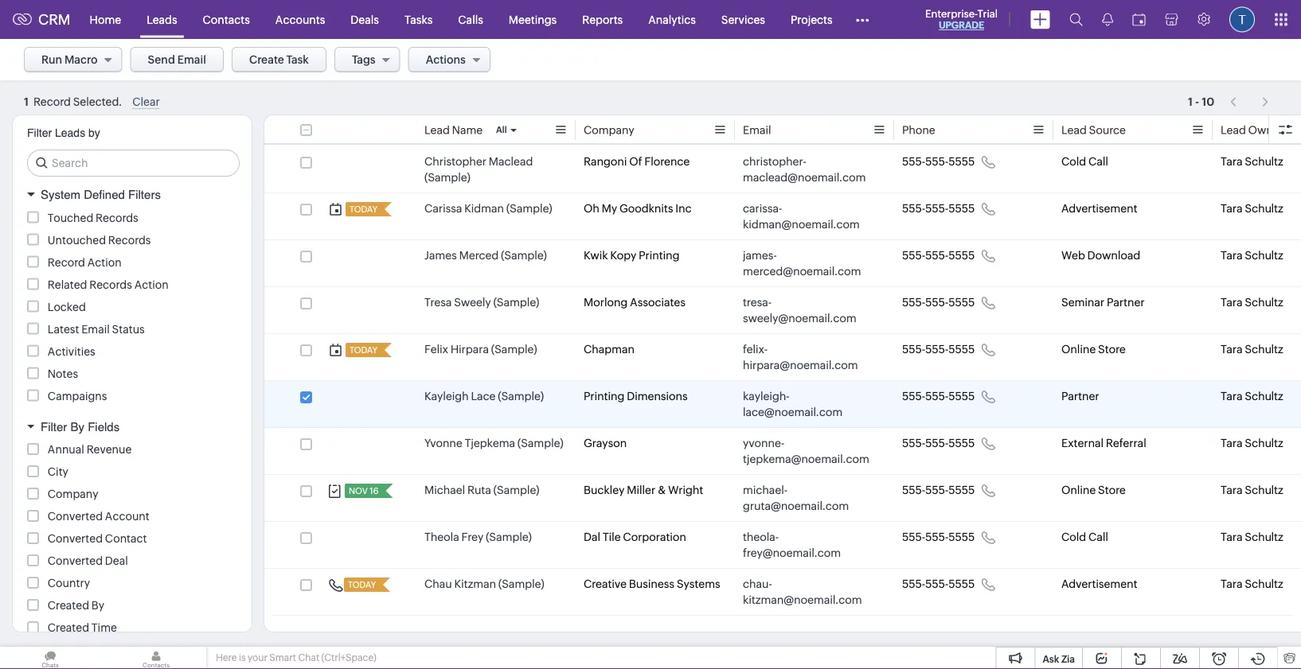 Task type: describe. For each thing, give the bounding box(es) containing it.
michael-
[[743, 484, 788, 497]]

campaigns
[[48, 390, 107, 402]]

5555 for kayleigh- lace@noemail.com
[[948, 390, 975, 403]]

10 for second navigation from the bottom
[[1202, 92, 1214, 105]]

(sample) for tresa sweely (sample)
[[493, 296, 539, 309]]

converted account
[[48, 510, 149, 523]]

Search text field
[[28, 150, 239, 176]]

(sample) for yvonne tjepkema (sample)
[[517, 437, 563, 450]]

schultz for kayleigh- lace@noemail.com
[[1245, 390, 1283, 403]]

16
[[370, 486, 379, 496]]

chau kitzman (sample)
[[424, 578, 544, 591]]

merced
[[459, 249, 499, 262]]

signals element
[[1092, 0, 1123, 39]]

city
[[48, 466, 68, 479]]

lace@noemail.com
[[743, 406, 843, 419]]

tara schultz for yvonne- tjepkema@noemail.com
[[1221, 437, 1283, 450]]

defined
[[84, 188, 125, 202]]

florence
[[644, 155, 690, 168]]

filter by fields button
[[13, 413, 252, 441]]

555-555-5555 for felix- hirpara@noemail.com
[[902, 343, 975, 356]]

today link for felix
[[346, 343, 379, 358]]

james-
[[743, 249, 777, 262]]

touched records
[[48, 211, 138, 224]]

projects
[[791, 13, 832, 26]]

5555 for theola- frey@noemail.com
[[948, 531, 975, 544]]

carissa kidman (sample)
[[424, 202, 552, 215]]

yvonne tjepkema (sample)
[[424, 437, 563, 450]]

tara schultz for christopher- maclead@noemail.com
[[1221, 155, 1283, 168]]

merced@noemail.com
[[743, 265, 861, 278]]

send email button
[[130, 47, 224, 72]]

created for created time
[[48, 622, 89, 635]]

1 actions from the left
[[426, 53, 466, 66]]

call for theola- frey@noemail.com
[[1088, 531, 1108, 544]]

schultz for chau- kitzman@noemail.com
[[1245, 578, 1283, 591]]

created for created by
[[48, 600, 89, 612]]

create menu image
[[1030, 10, 1050, 29]]

2 - from the top
[[1195, 95, 1199, 108]]

services
[[721, 13, 765, 26]]

today link for carissa
[[346, 202, 379, 217]]

by for filter
[[70, 420, 84, 434]]

cold for christopher- maclead@noemail.com
[[1061, 155, 1086, 168]]

rangoni
[[584, 155, 627, 168]]

555-555-5555 for christopher- maclead@noemail.com
[[902, 155, 975, 168]]

5555 for yvonne- tjepkema@noemail.com
[[948, 437, 975, 450]]

ask zia
[[1043, 654, 1075, 665]]

5555 for james- merced@noemail.com
[[948, 249, 975, 262]]

cold for theola- frey@noemail.com
[[1061, 531, 1086, 544]]

contacts link
[[190, 0, 263, 39]]

chat
[[298, 653, 319, 664]]

send email
[[148, 53, 206, 66]]

status
[[112, 323, 145, 336]]

5555 for carissa- kidman@noemail.com
[[948, 202, 975, 215]]

555-555-5555 for tresa- sweely@noemail.com
[[902, 296, 975, 309]]

felix
[[424, 343, 448, 356]]

tasks
[[404, 13, 433, 26]]

tara for tresa- sweely@noemail.com
[[1221, 296, 1243, 309]]

referral
[[1106, 437, 1146, 450]]

record
[[33, 96, 71, 108]]

analytics
[[648, 13, 696, 26]]

all
[[496, 125, 507, 135]]

(sample) for theola frey (sample)
[[486, 531, 532, 544]]

create for create lead
[[1073, 54, 1108, 66]]

system defined filters
[[41, 188, 161, 202]]

555-555-5555 for michael- gruta@noemail.com
[[902, 484, 975, 497]]

signals image
[[1102, 13, 1113, 26]]

schultz for felix- hirpara@noemail.com
[[1245, 343, 1283, 356]]

search image
[[1069, 13, 1083, 26]]

dal tile corporation
[[584, 531, 686, 544]]

tjepkema@noemail.com
[[743, 453, 869, 466]]

web
[[1061, 249, 1085, 262]]

records for related
[[89, 278, 132, 291]]

record action
[[48, 256, 122, 269]]

(sample) for james merced (sample)
[[501, 249, 547, 262]]

1 navigation from the top
[[1222, 87, 1277, 110]]

kitzman@noemail.com
[[743, 594, 862, 607]]

0 vertical spatial action
[[87, 256, 122, 269]]

1 record selected.
[[24, 96, 122, 108]]

home
[[90, 13, 121, 26]]

5555 for tresa- sweely@noemail.com
[[948, 296, 975, 309]]

kayleigh- lace@noemail.com link
[[743, 389, 870, 420]]

your
[[248, 653, 267, 664]]

calls
[[458, 13, 483, 26]]

phone
[[902, 124, 935, 137]]

external
[[1061, 437, 1104, 450]]

555-555-5555 for yvonne- tjepkema@noemail.com
[[902, 437, 975, 450]]

online for michael- gruta@noemail.com
[[1061, 484, 1096, 497]]

tara schultz for chau- kitzman@noemail.com
[[1221, 578, 1283, 591]]

reports
[[582, 13, 623, 26]]

kwik
[[584, 249, 608, 262]]

lead for lead source
[[1061, 124, 1087, 137]]

tresa sweely (sample)
[[424, 296, 539, 309]]

projects link
[[778, 0, 845, 39]]

schultz for theola- frey@noemail.com
[[1245, 531, 1283, 544]]

2 navigation from the top
[[1222, 90, 1277, 113]]

clear
[[132, 96, 160, 108]]

chats image
[[0, 647, 100, 670]]

enterprise-
[[925, 8, 977, 20]]

carissa
[[424, 202, 462, 215]]

1 vertical spatial company
[[48, 488, 98, 501]]

rangoni of florence
[[584, 155, 690, 168]]

tile
[[603, 531, 621, 544]]

morlong
[[584, 296, 628, 309]]

1 vertical spatial action
[[134, 278, 169, 291]]

555-555-5555 for james- merced@noemail.com
[[902, 249, 975, 262]]

today for carissa kidman (sample)
[[350, 205, 378, 215]]

tresa sweely (sample) link
[[424, 295, 539, 311]]

555-555-5555 for chau- kitzman@noemail.com
[[902, 578, 975, 591]]

frey
[[461, 531, 484, 544]]

created by
[[48, 600, 104, 612]]

oh
[[584, 202, 599, 215]]

michael ruta (sample) link
[[424, 483, 539, 498]]

creative business systems
[[584, 578, 720, 591]]

run
[[41, 53, 62, 66]]

profile element
[[1220, 0, 1264, 39]]

email for send email
[[177, 53, 206, 66]]

james merced (sample)
[[424, 249, 547, 262]]

kopy
[[610, 249, 636, 262]]

run macro
[[41, 53, 98, 66]]

system
[[41, 188, 80, 202]]

profile image
[[1229, 7, 1255, 32]]

sweely
[[454, 296, 491, 309]]

services link
[[708, 0, 778, 39]]

zia
[[1061, 654, 1075, 665]]

schultz for tresa- sweely@noemail.com
[[1245, 296, 1283, 309]]

2 horizontal spatial email
[[743, 124, 771, 137]]

seminar partner
[[1061, 296, 1145, 309]]

fields
[[88, 420, 120, 434]]

0 vertical spatial partner
[[1107, 296, 1145, 309]]

seminar
[[1061, 296, 1104, 309]]

1 - from the top
[[1195, 92, 1199, 105]]

touched
[[48, 211, 93, 224]]

tara schultz for michael- gruta@noemail.com
[[1221, 484, 1283, 497]]

christopher- maclead@noemail.com link
[[743, 154, 870, 186]]

0 horizontal spatial printing
[[584, 390, 625, 403]]

tara schultz for kayleigh- lace@noemail.com
[[1221, 390, 1283, 403]]

tara for yvonne- tjepkema@noemail.com
[[1221, 437, 1243, 450]]

yvonne-
[[743, 437, 784, 450]]

lace
[[471, 390, 496, 403]]

james- merced@noemail.com link
[[743, 248, 870, 279]]

tara for james- merced@noemail.com
[[1221, 249, 1243, 262]]

lead inside button
[[1110, 54, 1136, 66]]

christopher-
[[743, 155, 806, 168]]

michael ruta (sample)
[[424, 484, 539, 497]]

tara schultz for tresa- sweely@noemail.com
[[1221, 296, 1283, 309]]

schultz for yvonne- tjepkema@noemail.com
[[1245, 437, 1283, 450]]

records for untouched
[[108, 234, 151, 246]]

(sample) for felix hirpara (sample)
[[491, 343, 537, 356]]

gruta@noemail.com
[[743, 500, 849, 513]]

james
[[424, 249, 457, 262]]

tara for theola- frey@noemail.com
[[1221, 531, 1243, 544]]

advertisement for carissa- kidman@noemail.com
[[1061, 202, 1137, 215]]

(sample) for christopher maclead (sample)
[[424, 171, 470, 184]]

related records action
[[48, 278, 169, 291]]

contacts
[[203, 13, 250, 26]]

filter for filter by fields
[[41, 420, 67, 434]]



Task type: locate. For each thing, give the bounding box(es) containing it.
tara schultz for felix- hirpara@noemail.com
[[1221, 343, 1283, 356]]

deal
[[105, 555, 128, 568]]

row group
[[264, 147, 1301, 616]]

0 vertical spatial today link
[[346, 202, 379, 217]]

(sample) right the merced
[[501, 249, 547, 262]]

4 tara schultz from the top
[[1221, 296, 1283, 309]]

7 tara schultz from the top
[[1221, 437, 1283, 450]]

online store down seminar partner
[[1061, 343, 1126, 356]]

3 555-555-5555 from the top
[[902, 249, 975, 262]]

locked
[[48, 301, 86, 313]]

yvonne- tjepkema@noemail.com
[[743, 437, 869, 466]]

lead source
[[1061, 124, 1126, 137]]

2 cold call from the top
[[1061, 531, 1108, 544]]

7 tara from the top
[[1221, 437, 1243, 450]]

dimensions
[[627, 390, 688, 403]]

1 converted from the top
[[48, 510, 103, 523]]

2 online store from the top
[[1061, 484, 1126, 497]]

1 horizontal spatial action
[[134, 278, 169, 291]]

0 vertical spatial created
[[48, 600, 89, 612]]

filters
[[128, 188, 161, 202]]

5 555-555-5555 from the top
[[902, 343, 975, 356]]

2 created from the top
[[48, 622, 89, 635]]

filter up annual
[[41, 420, 67, 434]]

1 vertical spatial online store
[[1061, 484, 1126, 497]]

5555 for felix- hirpara@noemail.com
[[948, 343, 975, 356]]

(sample) for kayleigh lace (sample)
[[498, 390, 544, 403]]

4 schultz from the top
[[1245, 296, 1283, 309]]

1 horizontal spatial by
[[91, 600, 104, 612]]

8 schultz from the top
[[1245, 484, 1283, 497]]

create inside create task 'button'
[[249, 53, 284, 66]]

5555 for christopher- maclead@noemail.com
[[948, 155, 975, 168]]

lead owner
[[1221, 124, 1283, 137]]

1 for second navigation from the bottom
[[1188, 92, 1193, 105]]

0 vertical spatial cold call
[[1061, 155, 1108, 168]]

smart
[[269, 653, 296, 664]]

notes
[[48, 367, 78, 380]]

1 tara schultz from the top
[[1221, 155, 1283, 168]]

1 vertical spatial partner
[[1061, 390, 1099, 403]]

company up the rangoni
[[584, 124, 634, 137]]

morlong associates
[[584, 296, 686, 309]]

printing dimensions
[[584, 390, 688, 403]]

contacts image
[[106, 647, 206, 670]]

records down record action in the left of the page
[[89, 278, 132, 291]]

1 vertical spatial today link
[[346, 343, 379, 358]]

yvonne
[[424, 437, 462, 450]]

converted for converted deal
[[48, 555, 103, 568]]

10 tara from the top
[[1221, 578, 1243, 591]]

theola
[[424, 531, 459, 544]]

tara schultz
[[1221, 155, 1283, 168], [1221, 202, 1283, 215], [1221, 249, 1283, 262], [1221, 296, 1283, 309], [1221, 343, 1283, 356], [1221, 390, 1283, 403], [1221, 437, 1283, 450], [1221, 484, 1283, 497], [1221, 531, 1283, 544], [1221, 578, 1283, 591]]

1 tara from the top
[[1221, 155, 1243, 168]]

1 5555 from the top
[[948, 155, 975, 168]]

external referral
[[1061, 437, 1146, 450]]

lead left source
[[1061, 124, 1087, 137]]

8 5555 from the top
[[948, 484, 975, 497]]

0 vertical spatial today
[[350, 205, 378, 215]]

account
[[105, 510, 149, 523]]

1 online store from the top
[[1061, 343, 1126, 356]]

1 for 1st navigation from the bottom of the page
[[1188, 95, 1193, 108]]

1 call from the top
[[1088, 155, 1108, 168]]

lead for lead owner
[[1221, 124, 1246, 137]]

9 555-555-5555 from the top
[[902, 531, 975, 544]]

theola-
[[743, 531, 779, 544]]

search element
[[1060, 0, 1092, 39]]

8 555-555-5555 from the top
[[902, 484, 975, 497]]

here
[[216, 653, 237, 664]]

2 vertical spatial records
[[89, 278, 132, 291]]

buckley
[[584, 484, 625, 497]]

0 horizontal spatial company
[[48, 488, 98, 501]]

1 vertical spatial cold call
[[1061, 531, 1108, 544]]

kidman@noemail.com
[[743, 218, 860, 231]]

9 tara from the top
[[1221, 531, 1243, 544]]

2 call from the top
[[1088, 531, 1108, 544]]

email for latest email status
[[81, 323, 110, 336]]

1 vertical spatial printing
[[584, 390, 625, 403]]

records
[[96, 211, 138, 224], [108, 234, 151, 246], [89, 278, 132, 291]]

filter down record
[[27, 127, 52, 139]]

store down seminar partner
[[1098, 343, 1126, 356]]

kayleigh lace (sample) link
[[424, 389, 544, 404]]

tara for chau- kitzman@noemail.com
[[1221, 578, 1243, 591]]

0 vertical spatial online store
[[1061, 343, 1126, 356]]

0 vertical spatial converted
[[48, 510, 103, 523]]

christopher- maclead@noemail.com
[[743, 155, 866, 184]]

1 store from the top
[[1098, 343, 1126, 356]]

555-555-5555 for carissa- kidman@noemail.com
[[902, 202, 975, 215]]

0 horizontal spatial actions
[[426, 53, 466, 66]]

advertisement for chau- kitzman@noemail.com
[[1061, 578, 1137, 591]]

2 555-555-5555 from the top
[[902, 202, 975, 215]]

hirpara
[[451, 343, 489, 356]]

action up status
[[134, 278, 169, 291]]

lead left name at the left of the page
[[424, 124, 450, 137]]

0 vertical spatial by
[[70, 420, 84, 434]]

1 online from the top
[[1061, 343, 1096, 356]]

tara schultz for theola- frey@noemail.com
[[1221, 531, 1283, 544]]

today link for chau
[[344, 578, 378, 592]]

0 vertical spatial company
[[584, 124, 634, 137]]

upgrade
[[939, 20, 984, 31]]

0 vertical spatial leads
[[147, 13, 177, 26]]

(ctrl+space)
[[321, 653, 376, 664]]

store for michael- gruta@noemail.com
[[1098, 484, 1126, 497]]

7 555-555-5555 from the top
[[902, 437, 975, 450]]

555-555-5555 for kayleigh- lace@noemail.com
[[902, 390, 975, 403]]

1 horizontal spatial create
[[1073, 54, 1108, 66]]

online for felix- hirpara@noemail.com
[[1061, 343, 1096, 356]]

2 store from the top
[[1098, 484, 1126, 497]]

owner
[[1248, 124, 1283, 137]]

1 vertical spatial call
[[1088, 531, 1108, 544]]

online down external
[[1061, 484, 1096, 497]]

1 horizontal spatial email
[[177, 53, 206, 66]]

today for felix hirpara (sample)
[[350, 346, 378, 356]]

lead for lead name
[[424, 124, 450, 137]]

by
[[70, 420, 84, 434], [91, 600, 104, 612]]

1 vertical spatial converted
[[48, 533, 103, 545]]

calls link
[[445, 0, 496, 39]]

(sample) right hirpara
[[491, 343, 537, 356]]

2 online from the top
[[1061, 484, 1096, 497]]

2 tara from the top
[[1221, 202, 1243, 215]]

0 horizontal spatial email
[[81, 323, 110, 336]]

records down defined
[[96, 211, 138, 224]]

(sample) right kitzman
[[498, 578, 544, 591]]

2 create from the left
[[1073, 54, 1108, 66]]

online store down external referral
[[1061, 484, 1126, 497]]

1 vertical spatial filter
[[41, 420, 67, 434]]

kwik kopy printing
[[584, 249, 680, 262]]

555-555-5555
[[902, 155, 975, 168], [902, 202, 975, 215], [902, 249, 975, 262], [902, 296, 975, 309], [902, 343, 975, 356], [902, 390, 975, 403], [902, 437, 975, 450], [902, 484, 975, 497], [902, 531, 975, 544], [902, 578, 975, 591]]

email right send
[[177, 53, 206, 66]]

1 created from the top
[[48, 600, 89, 612]]

1 cold call from the top
[[1061, 155, 1108, 168]]

3 tara schultz from the top
[[1221, 249, 1283, 262]]

1 555-555-5555 from the top
[[902, 155, 975, 168]]

(sample) right ruta
[[493, 484, 539, 497]]

1 1 - 10 from the top
[[1188, 92, 1214, 105]]

tresa- sweely@noemail.com link
[[743, 295, 870, 326]]

0 vertical spatial filter
[[27, 127, 52, 139]]

filter leads by
[[27, 127, 100, 139]]

8 tara from the top
[[1221, 484, 1243, 497]]

store down external referral
[[1098, 484, 1126, 497]]

tara for carissa- kidman@noemail.com
[[1221, 202, 1243, 215]]

carissa kidman (sample) link
[[424, 201, 552, 217]]

schultz for james- merced@noemail.com
[[1245, 249, 1283, 262]]

kayleigh-
[[743, 390, 790, 403]]

kayleigh- lace@noemail.com
[[743, 390, 843, 419]]

6 tara from the top
[[1221, 390, 1243, 403]]

1 schultz from the top
[[1245, 155, 1283, 168]]

0 vertical spatial online
[[1061, 343, 1096, 356]]

tara schultz for carissa- kidman@noemail.com
[[1221, 202, 1283, 215]]

1 advertisement from the top
[[1061, 202, 1137, 215]]

5 schultz from the top
[[1245, 343, 1283, 356]]

5555 for chau- kitzman@noemail.com
[[948, 578, 975, 591]]

selected.
[[73, 96, 122, 108]]

2 5555 from the top
[[948, 202, 975, 215]]

1 horizontal spatial leads
[[147, 13, 177, 26]]

tara for michael- gruta@noemail.com
[[1221, 484, 1243, 497]]

0 vertical spatial records
[[96, 211, 138, 224]]

filter
[[27, 127, 52, 139], [41, 420, 67, 434]]

5 5555 from the top
[[948, 343, 975, 356]]

3 schultz from the top
[[1245, 249, 1283, 262]]

source
[[1089, 124, 1126, 137]]

maclead@noemail.com
[[743, 171, 866, 184]]

6 schultz from the top
[[1245, 390, 1283, 403]]

1
[[1188, 92, 1193, 105], [1188, 95, 1193, 108], [24, 96, 29, 108]]

chau
[[424, 578, 452, 591]]

latest email status
[[48, 323, 145, 336]]

email inside button
[[177, 53, 206, 66]]

create for create task
[[249, 53, 284, 66]]

0 horizontal spatial partner
[[1061, 390, 1099, 403]]

tara
[[1221, 155, 1243, 168], [1221, 202, 1243, 215], [1221, 249, 1243, 262], [1221, 296, 1243, 309], [1221, 343, 1243, 356], [1221, 390, 1243, 403], [1221, 437, 1243, 450], [1221, 484, 1243, 497], [1221, 531, 1243, 544], [1221, 578, 1243, 591]]

create left task in the top left of the page
[[249, 53, 284, 66]]

(sample) right kidman
[[506, 202, 552, 215]]

2 cold from the top
[[1061, 531, 1086, 544]]

4 tara from the top
[[1221, 296, 1243, 309]]

0 horizontal spatial by
[[70, 420, 84, 434]]

10 schultz from the top
[[1245, 578, 1283, 591]]

meetings link
[[496, 0, 569, 39]]

2 1 - 10 from the top
[[1188, 95, 1214, 108]]

cold call for christopher- maclead@noemail.com
[[1061, 155, 1108, 168]]

created down created by
[[48, 622, 89, 635]]

1 vertical spatial cold
[[1061, 531, 1086, 544]]

tara for felix- hirpara@noemail.com
[[1221, 343, 1243, 356]]

actions
[[426, 53, 466, 66], [1211, 53, 1251, 66]]

felix hirpara (sample)
[[424, 343, 537, 356]]

3 tara from the top
[[1221, 249, 1243, 262]]

home link
[[77, 0, 134, 39]]

chau kitzman (sample) link
[[424, 576, 544, 592]]

kayleigh
[[424, 390, 469, 403]]

kitzman
[[454, 578, 496, 591]]

chau-
[[743, 578, 772, 591]]

1 vertical spatial created
[[48, 622, 89, 635]]

leads up send
[[147, 13, 177, 26]]

(sample) down "christopher"
[[424, 171, 470, 184]]

created down country
[[48, 600, 89, 612]]

cold call for theola- frey@noemail.com
[[1061, 531, 1108, 544]]

deals link
[[338, 0, 392, 39]]

lead down signals element
[[1110, 54, 1136, 66]]

2 vertical spatial today link
[[344, 578, 378, 592]]

create lead
[[1073, 54, 1136, 66]]

tara for kayleigh- lace@noemail.com
[[1221, 390, 1243, 403]]

oh my goodknits inc
[[584, 202, 692, 215]]

6 tara schultz from the top
[[1221, 390, 1283, 403]]

Other Modules field
[[845, 7, 879, 32]]

1 vertical spatial by
[[91, 600, 104, 612]]

555-555-5555 for theola- frey@noemail.com
[[902, 531, 975, 544]]

create inside create lead button
[[1073, 54, 1108, 66]]

9 schultz from the top
[[1245, 531, 1283, 544]]

10 for 1st navigation from the bottom of the page
[[1202, 95, 1214, 108]]

email right latest
[[81, 323, 110, 336]]

online store for michael- gruta@noemail.com
[[1061, 484, 1126, 497]]

email up christopher- in the right of the page
[[743, 124, 771, 137]]

2 vertical spatial today
[[348, 580, 376, 590]]

7 schultz from the top
[[1245, 437, 1283, 450]]

store for felix- hirpara@noemail.com
[[1098, 343, 1126, 356]]

converted for converted account
[[48, 510, 103, 523]]

1 horizontal spatial partner
[[1107, 296, 1145, 309]]

run macro button
[[24, 47, 122, 72]]

0 vertical spatial cold
[[1061, 155, 1086, 168]]

by up annual
[[70, 420, 84, 434]]

10 tara schultz from the top
[[1221, 578, 1283, 591]]

by for created
[[91, 600, 104, 612]]

8 tara schultz from the top
[[1221, 484, 1283, 497]]

tara for christopher- maclead@noemail.com
[[1221, 155, 1243, 168]]

schultz for christopher- maclead@noemail.com
[[1245, 155, 1283, 168]]

create menu element
[[1021, 0, 1060, 39]]

3 converted from the top
[[48, 555, 103, 568]]

schultz for michael- gruta@noemail.com
[[1245, 484, 1283, 497]]

(sample) right lace in the bottom left of the page
[[498, 390, 544, 403]]

1 create from the left
[[249, 53, 284, 66]]

6 5555 from the top
[[948, 390, 975, 403]]

1 vertical spatial advertisement
[[1061, 578, 1137, 591]]

10 5555 from the top
[[948, 578, 975, 591]]

actions down calls "link"
[[426, 53, 466, 66]]

related
[[48, 278, 87, 291]]

here is your smart chat (ctrl+space)
[[216, 653, 376, 664]]

converted for converted contact
[[48, 533, 103, 545]]

creative
[[584, 578, 627, 591]]

untouched
[[48, 234, 106, 246]]

inc
[[675, 202, 692, 215]]

business
[[629, 578, 674, 591]]

2 vertical spatial email
[[81, 323, 110, 336]]

by up time
[[91, 600, 104, 612]]

today for chau kitzman (sample)
[[348, 580, 376, 590]]

(sample) right sweely
[[493, 296, 539, 309]]

christopher maclead (sample)
[[424, 155, 533, 184]]

10 555-555-5555 from the top
[[902, 578, 975, 591]]

nov 16
[[349, 486, 379, 496]]

2 tara schultz from the top
[[1221, 202, 1283, 215]]

carissa-
[[743, 202, 782, 215]]

6 555-555-5555 from the top
[[902, 390, 975, 403]]

0 horizontal spatial create
[[249, 53, 284, 66]]

4 555-555-5555 from the top
[[902, 296, 975, 309]]

row group containing christopher maclead (sample)
[[264, 147, 1301, 616]]

leads left the by
[[55, 127, 85, 139]]

2 converted from the top
[[48, 533, 103, 545]]

9 tara schultz from the top
[[1221, 531, 1283, 544]]

ask
[[1043, 654, 1059, 665]]

leads link
[[134, 0, 190, 39]]

1 vertical spatial online
[[1061, 484, 1096, 497]]

lead left the owner
[[1221, 124, 1246, 137]]

-
[[1195, 92, 1199, 105], [1195, 95, 1199, 108]]

records down touched records
[[108, 234, 151, 246]]

3 5555 from the top
[[948, 249, 975, 262]]

0 vertical spatial store
[[1098, 343, 1126, 356]]

enterprise-trial upgrade
[[925, 8, 998, 31]]

filter inside 'dropdown button'
[[41, 420, 67, 434]]

tara schultz for james- merced@noemail.com
[[1221, 249, 1283, 262]]

2 vertical spatial converted
[[48, 555, 103, 568]]

1 horizontal spatial company
[[584, 124, 634, 137]]

10
[[1202, 92, 1214, 105], [1202, 95, 1214, 108]]

converted up country
[[48, 555, 103, 568]]

actions down profile element
[[1211, 53, 1251, 66]]

call for christopher- maclead@noemail.com
[[1088, 155, 1108, 168]]

1 horizontal spatial actions
[[1211, 53, 1251, 66]]

5555 for michael- gruta@noemail.com
[[948, 484, 975, 497]]

theola- frey@noemail.com link
[[743, 529, 870, 561]]

converted up converted deal
[[48, 533, 103, 545]]

by inside 'dropdown button'
[[70, 420, 84, 434]]

(sample) for michael ruta (sample)
[[493, 484, 539, 497]]

&
[[658, 484, 666, 497]]

1 horizontal spatial printing
[[639, 249, 680, 262]]

1 vertical spatial email
[[743, 124, 771, 137]]

company down city
[[48, 488, 98, 501]]

action up related records action
[[87, 256, 122, 269]]

9 5555 from the top
[[948, 531, 975, 544]]

1 vertical spatial today
[[350, 346, 378, 356]]

felix- hirpara@noemail.com link
[[743, 342, 870, 373]]

filter for filter leads by
[[27, 127, 52, 139]]

send
[[148, 53, 175, 66]]

4 5555 from the top
[[948, 296, 975, 309]]

1 vertical spatial records
[[108, 234, 151, 246]]

schultz for carissa- kidman@noemail.com
[[1245, 202, 1283, 215]]

1 vertical spatial store
[[1098, 484, 1126, 497]]

(sample) inside christopher maclead (sample)
[[424, 171, 470, 184]]

2 10 from the top
[[1202, 95, 1214, 108]]

navigation
[[1222, 87, 1277, 110], [1222, 90, 1277, 113]]

create down search image
[[1073, 54, 1108, 66]]

0 vertical spatial advertisement
[[1061, 202, 1137, 215]]

(sample) for carissa kidman (sample)
[[506, 202, 552, 215]]

0 vertical spatial email
[[177, 53, 206, 66]]

1 cold from the top
[[1061, 155, 1086, 168]]

calendar image
[[1132, 13, 1146, 26]]

2 advertisement from the top
[[1061, 578, 1137, 591]]

partner right seminar
[[1107, 296, 1145, 309]]

carissa- kidman@noemail.com link
[[743, 201, 870, 232]]

0 vertical spatial printing
[[639, 249, 680, 262]]

printing up grayson
[[584, 390, 625, 403]]

reports link
[[569, 0, 636, 39]]

partner up external
[[1061, 390, 1099, 403]]

5 tara from the top
[[1221, 343, 1243, 356]]

7 5555 from the top
[[948, 437, 975, 450]]

records for touched
[[96, 211, 138, 224]]

1 10 from the top
[[1202, 92, 1214, 105]]

(sample) right "tjepkema"
[[517, 437, 563, 450]]

(sample) right frey in the bottom of the page
[[486, 531, 532, 544]]

sweely@noemail.com
[[743, 312, 856, 325]]

untouched records
[[48, 234, 151, 246]]

2 schultz from the top
[[1245, 202, 1283, 215]]

yvonne tjepkema (sample) link
[[424, 436, 563, 451]]

0 vertical spatial call
[[1088, 155, 1108, 168]]

online store for felix- hirpara@noemail.com
[[1061, 343, 1126, 356]]

tresa- sweely@noemail.com
[[743, 296, 856, 325]]

1 vertical spatial leads
[[55, 127, 85, 139]]

2 actions from the left
[[1211, 53, 1251, 66]]

5 tara schultz from the top
[[1221, 343, 1283, 356]]

0 horizontal spatial action
[[87, 256, 122, 269]]

0 horizontal spatial leads
[[55, 127, 85, 139]]

is
[[239, 653, 246, 664]]

printing right kopy
[[639, 249, 680, 262]]

(sample) for chau kitzman (sample)
[[498, 578, 544, 591]]

converted up 'converted contact'
[[48, 510, 103, 523]]

555-
[[902, 155, 925, 168], [925, 155, 948, 168], [902, 202, 925, 215], [925, 202, 948, 215], [902, 249, 925, 262], [925, 249, 948, 262], [902, 296, 925, 309], [925, 296, 948, 309], [902, 343, 925, 356], [925, 343, 948, 356], [902, 390, 925, 403], [925, 390, 948, 403], [902, 437, 925, 450], [925, 437, 948, 450], [902, 484, 925, 497], [925, 484, 948, 497], [902, 531, 925, 544], [925, 531, 948, 544], [902, 578, 925, 591], [925, 578, 948, 591]]

nov 16 link
[[345, 484, 380, 498]]

online down seminar
[[1061, 343, 1096, 356]]



Task type: vqa. For each thing, say whether or not it's contained in the screenshot.


